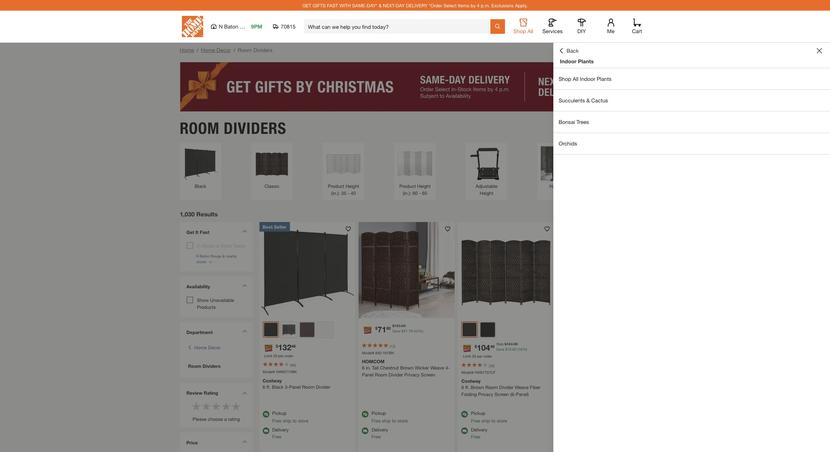 Task type: describe. For each thing, give the bounding box(es) containing it.
screen inside homcom 6 in. tall chestnut brown wicker weave 4- panel room divider privacy screen
[[421, 372, 436, 378]]

(6-
[[511, 392, 516, 397]]

*order
[[429, 2, 443, 8]]

1 horizontal spatial model#
[[362, 351, 375, 355]]

panel)
[[516, 392, 529, 397]]

( for ( 88 )
[[290, 363, 291, 367]]

home for home decor
[[194, 345, 207, 350]]

white image
[[318, 322, 333, 337]]

pickup free ship to store for 2nd available for pickup image
[[471, 411, 508, 424]]

rating
[[228, 416, 240, 422]]

get
[[303, 2, 312, 8]]

48
[[491, 344, 495, 349]]

costway for 104
[[462, 378, 481, 384]]

bonsai trees link
[[554, 111, 831, 133]]

homcom 6 in. tall chestnut brown wicker weave 4- panel room divider privacy screen
[[362, 359, 450, 378]]

/box
[[497, 342, 504, 346]]

product height (in.): 35 - 40 image
[[326, 146, 361, 181]]

) for 104
[[494, 364, 495, 368]]

next-
[[383, 2, 396, 8]]

free for second available for pickup image from the right
[[372, 418, 381, 424]]

830-
[[376, 351, 383, 355]]

0 vertical spatial home decor link
[[201, 47, 231, 53]]

bonsai
[[559, 119, 575, 125]]

all for shop all indoor plants
[[573, 76, 579, 82]]

product for 60
[[400, 183, 416, 189]]

get gifts fast with same-day* & next-day delivery *order select items by 4 p.m. exclusions apply.
[[303, 2, 528, 8]]

me button
[[601, 19, 622, 34]]

1 vertical spatial decor
[[208, 345, 221, 350]]

with
[[340, 2, 351, 8]]

0 horizontal spatial 20
[[273, 354, 277, 358]]

product height (in.): 60 - 65
[[400, 183, 431, 196]]

weave inside homcom 6 in. tall chestnut brown wicker weave 4- panel room divider privacy screen
[[431, 365, 445, 371]]

product for 35
[[328, 183, 345, 189]]

in
[[197, 243, 201, 249]]

1,030
[[180, 210, 195, 218]]

0 vertical spatial room dividers
[[180, 119, 287, 138]]

0 horizontal spatial &
[[379, 2, 382, 8]]

- for 65
[[419, 190, 421, 196]]

available shipping image
[[462, 428, 468, 434]]

2 star symbol image from the left
[[221, 401, 231, 411]]

161bn
[[383, 351, 394, 355]]

divider inside costway 6 ft. brown room divider weave fiber folding privacy screen (6-panel)
[[499, 385, 514, 390]]

in.
[[366, 365, 371, 371]]

in stock at store today
[[197, 243, 246, 249]]

orchids
[[559, 140, 578, 147]]

0 horizontal spatial order
[[285, 354, 293, 358]]

unavailable
[[210, 297, 234, 303]]

0 vertical spatial decor
[[217, 47, 231, 53]]

1,030 results
[[180, 210, 218, 218]]

6 for 104
[[462, 385, 464, 390]]

9pm
[[251, 23, 262, 30]]

results
[[196, 210, 218, 218]]

rouge
[[240, 23, 255, 30]]

available for pickup image
[[263, 411, 269, 418]]

p.m.
[[481, 2, 490, 8]]

cactus
[[592, 97, 609, 103]]

home for home / home decor / room dividers
[[180, 47, 194, 53]]

show unavailable products link
[[197, 297, 234, 310]]

%) inside /box $ 124 . 08 save $ 19 . 60 ( 16 %) limit 20 per order
[[523, 347, 527, 351]]

store for second available for pickup image from the right
[[398, 418, 408, 424]]

2 vertical spatial dividers
[[203, 363, 221, 369]]

cart link
[[630, 19, 645, 34]]

adjustable height link
[[469, 146, 504, 196]]

ft. for 104
[[466, 385, 470, 390]]

3-
[[285, 384, 289, 390]]

shop savings image
[[613, 146, 647, 181]]

room inside homcom 6 in. tall chestnut brown wicker weave 4- panel room divider privacy screen
[[375, 372, 388, 378]]

weave inside costway 6 ft. brown room divider weave fiber folding privacy screen (6-panel)
[[515, 385, 529, 390]]

black image
[[481, 322, 496, 337]]

adjustable height image
[[469, 146, 504, 181]]

privacy inside homcom 6 in. tall chestnut brown wicker weave 4- panel room divider privacy screen
[[405, 372, 420, 378]]

60 inside product height (in.): 60 - 65
[[413, 190, 418, 196]]

124
[[507, 342, 513, 346]]

$ right 80
[[393, 323, 395, 328]]

limit inside /box $ 124 . 08 save $ 19 . 60 ( 16 %) limit 20 per order
[[463, 354, 471, 358]]

3 star symbol image from the left
[[231, 401, 241, 411]]

chestnut
[[380, 365, 399, 371]]

0 horizontal spatial black image
[[183, 146, 218, 181]]

2 star symbol image from the left
[[211, 401, 221, 411]]

n baton rouge
[[219, 23, 255, 30]]

the home depot logo image
[[182, 16, 203, 37]]

store for available for pickup icon
[[298, 418, 309, 424]]

( 88 )
[[290, 363, 296, 367]]

product height (in.): 35 - 40
[[328, 183, 359, 196]]

succulents
[[559, 97, 585, 103]]

12
[[391, 344, 395, 348]]

20 inside /box $ 124 . 08 save $ 19 . 60 ( 16 %) limit 20 per order
[[472, 354, 476, 358]]

products
[[197, 304, 216, 310]]

46
[[292, 344, 296, 349]]

diy
[[578, 28, 586, 34]]

limit 20 per order
[[264, 354, 293, 358]]

delivery free for available shipping icon
[[471, 427, 488, 440]]

price link
[[183, 436, 250, 451]]

What can we help you find today? search field
[[308, 20, 490, 33]]

0 horizontal spatial indoor
[[560, 58, 577, 64]]

price
[[187, 440, 198, 446]]

fast
[[327, 2, 338, 8]]

(in.): for 60
[[403, 190, 412, 196]]

room dividers link
[[187, 363, 246, 370]]

free for available for pickup icon
[[272, 418, 282, 424]]

height for 65
[[417, 183, 431, 189]]

divider inside costway 6 ft. black 3-panel room divider
[[316, 384, 330, 390]]

to for available for pickup icon
[[293, 418, 297, 424]]

0 horizontal spatial limit
[[264, 354, 272, 358]]

bonsai trees
[[559, 119, 589, 125]]

model# hw67707cf
[[462, 370, 496, 375]]

panel inside homcom 6 in. tall chestnut brown wicker weave 4- panel room divider privacy screen
[[362, 372, 374, 378]]

per inside /box $ 124 . 08 save $ 19 . 60 ( 16 %) limit 20 per order
[[477, 354, 483, 358]]

home decor
[[194, 345, 221, 350]]

adjustable height
[[476, 183, 498, 196]]

please choose a rating
[[193, 416, 240, 422]]

privacy inside costway 6 ft. brown room divider weave fiber folding privacy screen (6-panel)
[[478, 392, 494, 397]]

services button
[[542, 19, 564, 34]]

homcom
[[362, 359, 385, 364]]

cart
[[632, 28, 643, 34]]

1 horizontal spatial black image
[[264, 323, 278, 337]]

0 vertical spatial plants
[[578, 58, 594, 64]]

store
[[221, 243, 232, 249]]

( inside /box $ 124 . 08 save $ 19 . 60 ( 16 %) limit 20 per order
[[518, 347, 519, 351]]

16
[[519, 347, 523, 351]]

hanging
[[550, 183, 567, 189]]

80
[[387, 326, 391, 331]]

exclusions
[[492, 2, 514, 8]]

product height (in.): 60 - 65 image
[[398, 146, 433, 181]]

baton
[[224, 23, 238, 30]]

$ 123 . 58 save $ 51 . 78 ( 42 %)
[[393, 323, 424, 333]]

indoor inside shop all indoor plants link
[[580, 76, 596, 82]]

pickup free ship to store for second available for pickup image from the right
[[372, 411, 408, 424]]

1 vertical spatial home decor link
[[194, 344, 221, 351]]

30
[[490, 364, 494, 368]]

sponsored banner image
[[180, 62, 651, 112]]

shop all indoor plants
[[559, 76, 612, 82]]

6 ft. black 3-panel room divider image
[[259, 222, 356, 318]]

1 star symbol image from the left
[[191, 401, 201, 411]]

menu containing shop all indoor plants
[[554, 68, 831, 155]]

in stock at store today link
[[197, 243, 246, 249]]

orchids link
[[554, 133, 831, 154]]

get
[[187, 229, 194, 235]]

ship for 2nd available for pickup image
[[482, 418, 490, 424]]

best seller
[[263, 224, 287, 230]]

40
[[351, 190, 356, 196]]

n
[[219, 23, 223, 30]]

) for 132
[[295, 363, 296, 367]]

1 horizontal spatial )
[[395, 344, 396, 348]]

ship for second available for pickup image from the right
[[382, 418, 391, 424]]

( for ( 30 )
[[489, 364, 490, 368]]



Task type: vqa. For each thing, say whether or not it's contained in the screenshot.
Product Height (In.): 60 - 65 image
yes



Task type: locate. For each thing, give the bounding box(es) containing it.
costway inside costway 6 ft. black 3-panel room divider
[[263, 378, 282, 383]]

0 horizontal spatial pickup free ship to store
[[272, 411, 309, 424]]

height inside the product height (in.): 35 - 40
[[346, 183, 359, 189]]

1 vertical spatial weave
[[515, 385, 529, 390]]

black image
[[183, 146, 218, 181], [264, 323, 278, 337]]

2 horizontal spatial height
[[480, 190, 494, 196]]

costway down "model# hw67707cf"
[[462, 378, 481, 384]]

( up hw65774bk
[[290, 363, 291, 367]]

back button
[[559, 47, 579, 54]]

screen left (6-
[[495, 392, 509, 397]]

- inside the product height (in.): 35 - 40
[[348, 190, 350, 196]]

decor
[[217, 47, 231, 53], [208, 345, 221, 350]]

( up hw67707cf
[[489, 364, 490, 368]]

black inside costway 6 ft. black 3-panel room divider
[[272, 384, 284, 390]]

plants up 'cactus'
[[597, 76, 612, 82]]

ft. up folding
[[466, 385, 470, 390]]

star symbol image up rating
[[231, 401, 241, 411]]

2 to from the left
[[392, 418, 396, 424]]

2 store from the left
[[398, 418, 408, 424]]

3 pickup from the left
[[471, 411, 486, 416]]

get it fast
[[187, 229, 209, 235]]

0 vertical spatial panel
[[362, 372, 374, 378]]

pickup
[[272, 411, 287, 416], [372, 411, 386, 416], [471, 411, 486, 416]]

0 vertical spatial black
[[195, 183, 206, 189]]

free for available shipping icon
[[471, 434, 480, 440]]

78
[[409, 329, 413, 333]]

costway for 132
[[263, 378, 282, 383]]

2 ship from the left
[[382, 418, 391, 424]]

1 - from the left
[[348, 190, 350, 196]]

a
[[224, 416, 227, 422]]

(in.): inside the product height (in.): 35 - 40
[[331, 190, 340, 196]]

screen down 'wicker' on the bottom of the page
[[421, 372, 436, 378]]

feedback link image
[[822, 112, 831, 148]]

1 vertical spatial black
[[272, 384, 284, 390]]

1 horizontal spatial available shipping image
[[362, 428, 369, 434]]

$ down 124
[[506, 347, 508, 351]]

all down indoor plants
[[573, 76, 579, 82]]

1 horizontal spatial height
[[417, 183, 431, 189]]

screen
[[421, 372, 436, 378], [495, 392, 509, 397]]

available shipping image
[[263, 428, 269, 434], [362, 428, 369, 434]]

35
[[341, 190, 347, 196]]

0 horizontal spatial plants
[[578, 58, 594, 64]]

delivery
[[406, 2, 428, 8]]

show
[[197, 297, 209, 303]]

product inside the product height (in.): 35 - 40
[[328, 183, 345, 189]]

to for second available for pickup image from the right
[[392, 418, 396, 424]]

3 delivery free from the left
[[471, 427, 488, 440]]

weave left 4-
[[431, 365, 445, 371]]

wicker
[[415, 365, 429, 371]]

0 horizontal spatial black
[[195, 183, 206, 189]]

$ 71 80
[[376, 325, 391, 334]]

classic image
[[255, 146, 290, 181]]

1 horizontal spatial %)
[[523, 347, 527, 351]]

0 horizontal spatial available shipping image
[[263, 428, 269, 434]]

60 left 65
[[413, 190, 418, 196]]

(in.): for 35
[[331, 190, 340, 196]]

1 horizontal spatial pickup
[[372, 411, 386, 416]]

4-
[[446, 365, 450, 371]]

0 horizontal spatial )
[[295, 363, 296, 367]]

brown image left black icon
[[463, 323, 477, 337]]

1 vertical spatial 60
[[513, 347, 517, 351]]

home down the home depot logo
[[180, 47, 194, 53]]

0 vertical spatial save
[[393, 329, 401, 333]]

1 horizontal spatial plants
[[597, 76, 612, 82]]

123
[[395, 323, 401, 328]]

65
[[422, 190, 428, 196]]

0 horizontal spatial -
[[348, 190, 350, 196]]

1 horizontal spatial 60
[[513, 347, 517, 351]]

order inside /box $ 124 . 08 save $ 19 . 60 ( 16 %) limit 20 per order
[[484, 354, 492, 358]]

all for shop all
[[528, 28, 534, 34]]

1 horizontal spatial brown
[[471, 385, 484, 390]]

brown up folding
[[471, 385, 484, 390]]

2 horizontal spatial store
[[497, 418, 508, 424]]

2 horizontal spatial ship
[[482, 418, 490, 424]]

drawer close image
[[817, 48, 823, 53]]

model#
[[362, 351, 375, 355], [263, 370, 275, 374], [462, 370, 474, 375]]

-
[[348, 190, 350, 196], [419, 190, 421, 196]]

trees
[[577, 119, 589, 125]]

show unavailable products
[[197, 297, 234, 310]]

all left services
[[528, 28, 534, 34]]

6 left in.
[[362, 365, 365, 371]]

6 down model# hw65774bk at the bottom
[[263, 384, 265, 390]]

availability link
[[183, 280, 250, 295]]

room inside costway 6 ft. brown room divider weave fiber folding privacy screen (6-panel)
[[486, 385, 498, 390]]

star symbol image down review rating "link"
[[201, 401, 211, 411]]

0 horizontal spatial product
[[328, 183, 345, 189]]

1 horizontal spatial costway
[[462, 378, 481, 384]]

3 to from the left
[[492, 418, 496, 424]]

1 vertical spatial indoor
[[580, 76, 596, 82]]

2 pickup free ship to store from the left
[[372, 411, 408, 424]]

shop all indoor plants link
[[554, 68, 831, 90]]

2 - from the left
[[419, 190, 421, 196]]

1 vertical spatial plants
[[597, 76, 612, 82]]

%) right 78
[[419, 329, 424, 333]]

2 delivery from the left
[[372, 427, 388, 433]]

model# for 132
[[263, 370, 275, 374]]

20 down $ 104 48
[[472, 354, 476, 358]]

$ 132 46
[[276, 343, 296, 352]]

save down 123
[[393, 329, 401, 333]]

save inside /box $ 124 . 08 save $ 19 . 60 ( 16 %) limit 20 per order
[[497, 347, 505, 351]]

(
[[414, 329, 415, 333], [390, 344, 391, 348], [518, 347, 519, 351], [290, 363, 291, 367], [489, 364, 490, 368]]

star symbol image up 'please'
[[191, 401, 201, 411]]

1 ship from the left
[[283, 418, 292, 424]]

black up 1,030 results
[[195, 183, 206, 189]]

pickup free ship to store
[[272, 411, 309, 424], [372, 411, 408, 424], [471, 411, 508, 424]]

2 pickup from the left
[[372, 411, 386, 416]]

adjustable
[[476, 183, 498, 189]]

order
[[285, 354, 293, 358], [484, 354, 492, 358]]

0 horizontal spatial weave
[[431, 365, 445, 371]]

1 horizontal spatial 6
[[362, 365, 365, 371]]

0 horizontal spatial costway
[[263, 378, 282, 383]]

limit up model# hw65774bk at the bottom
[[264, 354, 272, 358]]

1 horizontal spatial delivery
[[372, 427, 388, 433]]

product inside product height (in.): 60 - 65
[[400, 183, 416, 189]]

1 / from the left
[[197, 47, 198, 53]]

0 horizontal spatial shop
[[514, 28, 526, 34]]

hw67707cf
[[475, 370, 496, 375]]

divider inside homcom 6 in. tall chestnut brown wicker weave 4- panel room divider privacy screen
[[389, 372, 403, 378]]

2 horizontal spatial pickup free ship to store
[[471, 411, 508, 424]]

delivery for 2nd available for pickup image
[[471, 427, 488, 433]]

room inside costway 6 ft. black 3-panel room divider
[[302, 384, 315, 390]]

( 12 )
[[390, 344, 396, 348]]

model# up homcom
[[362, 351, 375, 355]]

apply.
[[515, 2, 528, 8]]

1 vertical spatial room dividers
[[188, 363, 221, 369]]

to for 2nd available for pickup image
[[492, 418, 496, 424]]

88
[[291, 363, 295, 367]]

0 horizontal spatial delivery
[[272, 427, 289, 433]]

star symbol image
[[201, 401, 211, 411], [221, 401, 231, 411]]

order down $ 104 48
[[484, 354, 492, 358]]

6 inside costway 6 ft. brown room divider weave fiber folding privacy screen (6-panel)
[[462, 385, 464, 390]]

available shipping image for available for pickup icon
[[263, 428, 269, 434]]

0 horizontal spatial 60
[[413, 190, 418, 196]]

( inside $ 123 . 58 save $ 51 . 78 ( 42 %)
[[414, 329, 415, 333]]

1 horizontal spatial store
[[398, 418, 408, 424]]

2 horizontal spatial model#
[[462, 370, 474, 375]]

20
[[273, 354, 277, 358], [472, 354, 476, 358]]

brown inside costway 6 ft. brown room divider weave fiber folding privacy screen (6-panel)
[[471, 385, 484, 390]]

save
[[393, 329, 401, 333], [497, 347, 505, 351]]

2 horizontal spatial )
[[494, 364, 495, 368]]

product height (in.): 60 - 65 link
[[398, 146, 433, 196]]

$ down "58"
[[402, 329, 404, 333]]

delivery
[[272, 427, 289, 433], [372, 427, 388, 433], [471, 427, 488, 433]]

104
[[477, 343, 491, 352]]

0 horizontal spatial per
[[278, 354, 284, 358]]

1 vertical spatial %)
[[523, 347, 527, 351]]

(in.):
[[331, 190, 340, 196], [403, 190, 412, 196]]

seller
[[274, 224, 287, 230]]

0 vertical spatial shop
[[514, 28, 526, 34]]

height up 65
[[417, 183, 431, 189]]

menu
[[554, 68, 831, 155]]

1 vertical spatial privacy
[[478, 392, 494, 397]]

$ left 48
[[475, 344, 477, 349]]

plants down back
[[578, 58, 594, 64]]

pickup for second available for pickup image from the right
[[372, 411, 386, 416]]

0 horizontal spatial /
[[197, 47, 198, 53]]

/ down the n baton rouge
[[234, 47, 235, 53]]

70815
[[281, 23, 296, 30]]

1 horizontal spatial order
[[484, 354, 492, 358]]

pickup free ship to store for available for pickup icon
[[272, 411, 309, 424]]

1 vertical spatial save
[[497, 347, 505, 351]]

0 horizontal spatial 6
[[263, 384, 265, 390]]

model# for 104
[[462, 370, 474, 375]]

ft. inside costway 6 ft. black 3-panel room divider
[[267, 384, 271, 390]]

privacy right folding
[[478, 392, 494, 397]]

model# left hw65774bk
[[263, 370, 275, 374]]

0 horizontal spatial ft.
[[267, 384, 271, 390]]

0 vertical spatial privacy
[[405, 372, 420, 378]]

( down 08
[[518, 347, 519, 351]]

1 horizontal spatial privacy
[[478, 392, 494, 397]]

indoor down back button
[[560, 58, 577, 64]]

0 horizontal spatial store
[[298, 418, 309, 424]]

ft. inside costway 6 ft. brown room divider weave fiber folding privacy screen (6-panel)
[[466, 385, 470, 390]]

6 up folding
[[462, 385, 464, 390]]

- right the 35
[[348, 190, 350, 196]]

1 horizontal spatial weave
[[515, 385, 529, 390]]

1 pickup from the left
[[272, 411, 287, 416]]

- left 65
[[419, 190, 421, 196]]

(in.): left 65
[[403, 190, 412, 196]]

all inside menu
[[573, 76, 579, 82]]

( up 161bn
[[390, 344, 391, 348]]

shop inside button
[[514, 28, 526, 34]]

diy button
[[572, 19, 593, 34]]

delivery free for available for pickup icon's available shipping image
[[272, 427, 289, 440]]

1 horizontal spatial delivery free
[[372, 427, 388, 440]]

shop down indoor plants
[[559, 76, 572, 82]]

1 horizontal spatial black
[[272, 384, 284, 390]]

1 horizontal spatial -
[[419, 190, 421, 196]]

3 store from the left
[[497, 418, 508, 424]]

1 horizontal spatial pickup free ship to store
[[372, 411, 408, 424]]

1 delivery from the left
[[272, 427, 289, 433]]

free for 2nd available for pickup image
[[471, 418, 480, 424]]

per down the 132
[[278, 354, 284, 358]]

2 horizontal spatial 6
[[462, 385, 464, 390]]

6 ft. brown room divider weave fiber folding privacy screen (6-panel) image
[[458, 222, 555, 318]]

model# left hw67707cf
[[462, 370, 474, 375]]

home decor link down department
[[194, 344, 221, 351]]

limit
[[264, 354, 272, 358], [463, 354, 471, 358]]

1 horizontal spatial 20
[[472, 354, 476, 358]]

screen inside costway 6 ft. brown room divider weave fiber folding privacy screen (6-panel)
[[495, 392, 509, 397]]

panel down in.
[[362, 372, 374, 378]]

0 vertical spatial indoor
[[560, 58, 577, 64]]

plants inside menu
[[597, 76, 612, 82]]

all inside button
[[528, 28, 534, 34]]

6
[[362, 365, 365, 371], [263, 384, 265, 390], [462, 385, 464, 390]]

70815 button
[[273, 23, 296, 30]]

shop for shop all
[[514, 28, 526, 34]]

order down $ 132 46
[[285, 354, 293, 358]]

1 available shipping image from the left
[[263, 428, 269, 434]]

%) right 19
[[523, 347, 527, 351]]

1 pickup free ship to store from the left
[[272, 411, 309, 424]]

0 vertical spatial black image
[[183, 146, 218, 181]]

review rating link
[[187, 389, 230, 396]]

1 vertical spatial shop
[[559, 76, 572, 82]]

store for 2nd available for pickup image
[[497, 418, 508, 424]]

hanging image
[[541, 146, 576, 181]]

costway down model# hw65774bk at the bottom
[[263, 378, 282, 383]]

60 inside /box $ 124 . 08 save $ 19 . 60 ( 16 %) limit 20 per order
[[513, 347, 517, 351]]

delivery for second available for pickup image from the right
[[372, 427, 388, 433]]

2 horizontal spatial star symbol image
[[231, 401, 241, 411]]

review rating
[[187, 390, 218, 396]]

indoor plants
[[560, 58, 594, 64]]

height inside product height (in.): 60 - 65
[[417, 183, 431, 189]]

costway 6 ft. black 3-panel room divider
[[263, 378, 330, 390]]

$ right "/box"
[[505, 342, 507, 346]]

1 available for pickup image from the left
[[362, 411, 369, 418]]

0 vertical spatial dividers
[[254, 47, 273, 53]]

fast
[[200, 229, 209, 235]]

height for 40
[[346, 183, 359, 189]]

& inside succulents & cactus link
[[587, 97, 590, 103]]

review
[[187, 390, 203, 396]]

0 vertical spatial &
[[379, 2, 382, 8]]

1 vertical spatial black image
[[264, 323, 278, 337]]

19
[[508, 347, 512, 351]]

1 horizontal spatial brown image
[[463, 323, 477, 337]]

available shipping image for second available for pickup image from the right
[[362, 428, 369, 434]]

0 vertical spatial all
[[528, 28, 534, 34]]

black
[[195, 183, 206, 189], [272, 384, 284, 390]]

limit up "model# hw67707cf"
[[463, 354, 471, 358]]

0 horizontal spatial %)
[[419, 329, 424, 333]]

tall
[[372, 365, 379, 371]]

pickup for available for pickup icon
[[272, 411, 287, 416]]

& right day*
[[379, 2, 382, 8]]

choose
[[208, 416, 223, 422]]

product height (in.): 35 - 40 link
[[326, 146, 361, 196]]

height
[[346, 183, 359, 189], [417, 183, 431, 189], [480, 190, 494, 196]]

.
[[401, 323, 402, 328], [408, 329, 409, 333], [513, 342, 514, 346], [512, 347, 513, 351]]

6 in. tall chestnut brown wicker weave 4-panel room divider privacy screen image
[[359, 222, 455, 318]]

0 horizontal spatial model#
[[263, 370, 275, 374]]

$ inside $ 104 48
[[475, 344, 477, 349]]

0 horizontal spatial save
[[393, 329, 401, 333]]

& left 'cactus'
[[587, 97, 590, 103]]

delivery free for available shipping image associated with second available for pickup image from the right
[[372, 427, 388, 440]]

height down adjustable
[[480, 190, 494, 196]]

privacy
[[405, 372, 420, 378], [478, 392, 494, 397]]

decor down department link
[[208, 345, 221, 350]]

$ up limit 20 per order
[[276, 344, 278, 349]]

rating
[[204, 390, 218, 396]]

home right home link
[[201, 47, 215, 53]]

1 horizontal spatial panel
[[362, 372, 374, 378]]

weave up 'panel)'
[[515, 385, 529, 390]]

to
[[293, 418, 297, 424], [392, 418, 396, 424], [492, 418, 496, 424]]

2 horizontal spatial to
[[492, 418, 496, 424]]

product down product height (in.): 60 - 65 image
[[400, 183, 416, 189]]

0 vertical spatial 60
[[413, 190, 418, 196]]

1 horizontal spatial (in.):
[[403, 190, 412, 196]]

model# 830-161bn
[[362, 351, 394, 355]]

$ inside $ 132 46
[[276, 344, 278, 349]]

2 / from the left
[[234, 47, 235, 53]]

0 horizontal spatial privacy
[[405, 372, 420, 378]]

1 store from the left
[[298, 418, 309, 424]]

1 horizontal spatial ship
[[382, 418, 391, 424]]

60 right 19
[[513, 347, 517, 351]]

0 horizontal spatial brown image
[[300, 322, 315, 337]]

home
[[180, 47, 194, 53], [201, 47, 215, 53], [194, 345, 207, 350]]

shop down apply.
[[514, 28, 526, 34]]

/ right home link
[[197, 47, 198, 53]]

save inside $ 123 . 58 save $ 51 . 78 ( 42 %)
[[393, 329, 401, 333]]

$ left 80
[[376, 326, 378, 331]]

0 horizontal spatial brown
[[400, 365, 414, 371]]

height inside adjustable height
[[480, 190, 494, 196]]

stock
[[202, 243, 214, 249]]

ship for available for pickup icon
[[283, 418, 292, 424]]

get it fast link
[[183, 225, 250, 241]]

1 to from the left
[[293, 418, 297, 424]]

room
[[238, 47, 252, 53], [180, 119, 220, 138], [188, 363, 201, 369], [375, 372, 388, 378], [302, 384, 315, 390], [486, 385, 498, 390]]

3 pickup free ship to store from the left
[[471, 411, 508, 424]]

best
[[263, 224, 273, 230]]

home decor link down n
[[201, 47, 231, 53]]

&
[[379, 2, 382, 8], [587, 97, 590, 103]]

2 delivery free from the left
[[372, 427, 388, 440]]

costway inside costway 6 ft. brown room divider weave fiber folding privacy screen (6-panel)
[[462, 378, 481, 384]]

today
[[233, 243, 246, 249]]

star symbol image up a
[[221, 401, 231, 411]]

2 horizontal spatial pickup
[[471, 411, 486, 416]]

4
[[477, 2, 480, 8]]

2 (in.): from the left
[[403, 190, 412, 196]]

ft. for 132
[[267, 384, 271, 390]]

1 horizontal spatial screen
[[495, 392, 509, 397]]

3 ship from the left
[[482, 418, 490, 424]]

20 down $ 132 46
[[273, 354, 277, 358]]

available for pickup image
[[362, 411, 369, 418], [462, 411, 468, 418]]

%)
[[419, 329, 424, 333], [523, 347, 527, 351]]

1 product from the left
[[328, 183, 345, 189]]

- inside product height (in.): 60 - 65
[[419, 190, 421, 196]]

star symbol image
[[191, 401, 201, 411], [211, 401, 221, 411], [231, 401, 241, 411]]

( for ( 12 )
[[390, 344, 391, 348]]

0 horizontal spatial delivery free
[[272, 427, 289, 440]]

black left 3-
[[272, 384, 284, 390]]

- for 40
[[348, 190, 350, 196]]

2 product from the left
[[400, 183, 416, 189]]

brown image right the grey image at the left bottom of page
[[300, 322, 315, 337]]

$ inside $ 71 80
[[376, 326, 378, 331]]

brown image
[[300, 322, 315, 337], [463, 323, 477, 337]]

6 inside homcom 6 in. tall chestnut brown wicker weave 4- panel room divider privacy screen
[[362, 365, 365, 371]]

1 horizontal spatial star symbol image
[[221, 401, 231, 411]]

black link
[[183, 146, 218, 190]]

1 vertical spatial dividers
[[224, 119, 287, 138]]

height up 40 on the top of the page
[[346, 183, 359, 189]]

132
[[278, 343, 292, 352]]

( 30 )
[[489, 364, 495, 368]]

home down department
[[194, 345, 207, 350]]

(in.): left the 35
[[331, 190, 340, 196]]

1 star symbol image from the left
[[201, 401, 211, 411]]

room dividers
[[180, 119, 287, 138], [188, 363, 221, 369]]

0 vertical spatial brown
[[400, 365, 414, 371]]

star symbol image up please choose a rating on the bottom left of the page
[[211, 401, 221, 411]]

panel down hw65774bk
[[289, 384, 301, 390]]

6 inside costway 6 ft. black 3-panel room divider
[[263, 384, 265, 390]]

1 horizontal spatial product
[[400, 183, 416, 189]]

fiber
[[530, 385, 541, 390]]

shop for shop all indoor plants
[[559, 76, 572, 82]]

1 horizontal spatial indoor
[[580, 76, 596, 82]]

2 available shipping image from the left
[[362, 428, 369, 434]]

privacy down 'wicker' on the bottom of the page
[[405, 372, 420, 378]]

1 horizontal spatial limit
[[463, 354, 471, 358]]

shop all
[[514, 28, 534, 34]]

product up the 35
[[328, 183, 345, 189]]

classic link
[[255, 146, 290, 190]]

1 horizontal spatial divider
[[389, 372, 403, 378]]

71
[[378, 325, 387, 334]]

3 delivery from the left
[[471, 427, 488, 433]]

weave
[[431, 365, 445, 371], [515, 385, 529, 390]]

pickup for 2nd available for pickup image
[[471, 411, 486, 416]]

%) inside $ 123 . 58 save $ 51 . 78 ( 42 %)
[[419, 329, 424, 333]]

0 horizontal spatial star symbol image
[[191, 401, 201, 411]]

6 for 132
[[263, 384, 265, 390]]

ft. left 3-
[[267, 384, 271, 390]]

save down "/box"
[[497, 347, 505, 351]]

(in.): inside product height (in.): 60 - 65
[[403, 190, 412, 196]]

2 available for pickup image from the left
[[462, 411, 468, 418]]

classic
[[265, 183, 280, 189]]

indoor down indoor plants
[[580, 76, 596, 82]]

1 horizontal spatial available for pickup image
[[462, 411, 468, 418]]

delivery free
[[272, 427, 289, 440], [372, 427, 388, 440], [471, 427, 488, 440]]

decor down n
[[217, 47, 231, 53]]

brown inside homcom 6 in. tall chestnut brown wicker weave 4- panel room divider privacy screen
[[400, 365, 414, 371]]

per down 104
[[477, 354, 483, 358]]

delivery for available for pickup icon
[[272, 427, 289, 433]]

1 delivery free from the left
[[272, 427, 289, 440]]

at
[[216, 243, 219, 249]]

brown left 'wicker' on the bottom of the page
[[400, 365, 414, 371]]

1 vertical spatial panel
[[289, 384, 301, 390]]

panel inside costway 6 ft. black 3-panel room divider
[[289, 384, 301, 390]]

1 (in.): from the left
[[331, 190, 340, 196]]

grey image
[[282, 322, 297, 337]]

1 horizontal spatial star symbol image
[[211, 401, 221, 411]]

( right 78
[[414, 329, 415, 333]]

day
[[396, 2, 405, 8]]



